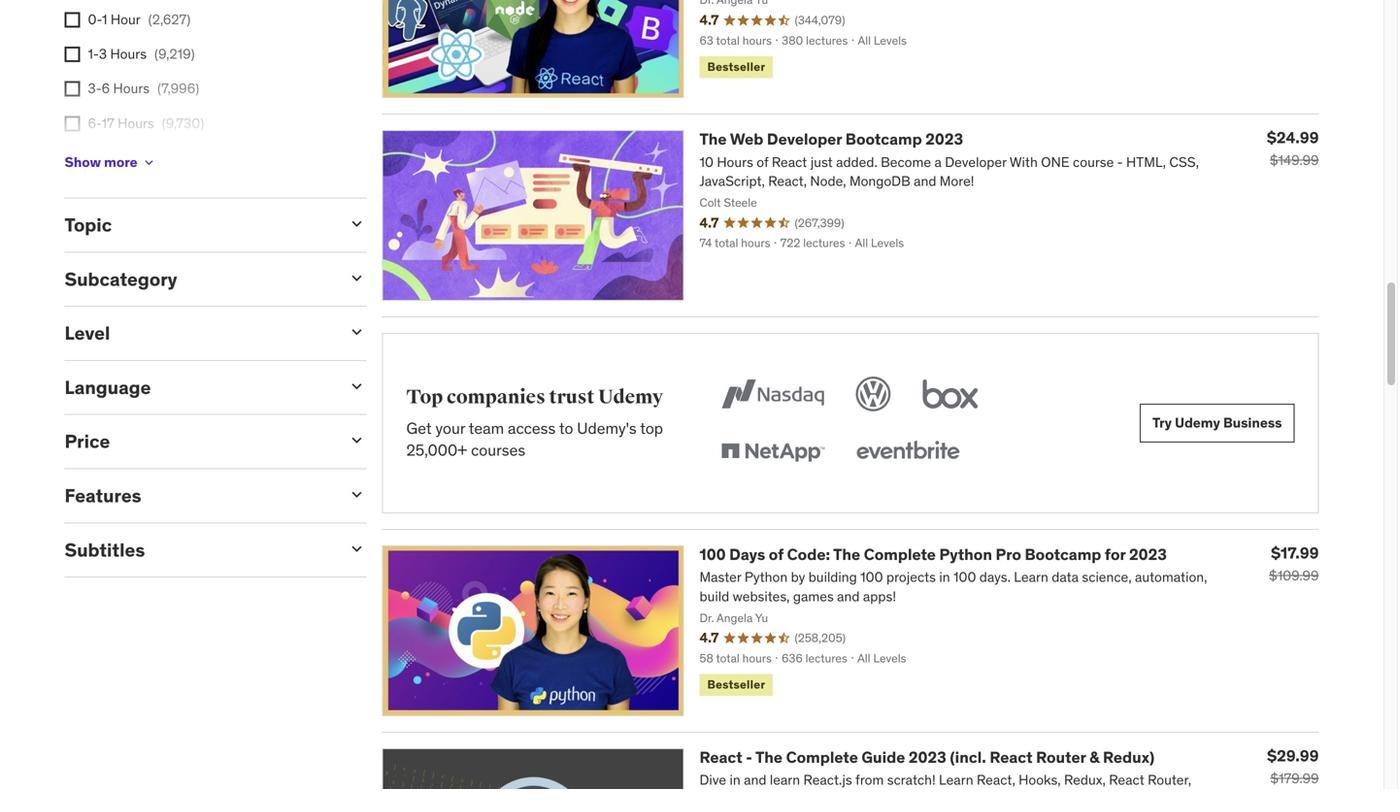 Task type: describe. For each thing, give the bounding box(es) containing it.
$179.99
[[1271, 770, 1320, 788]]

courses
[[471, 440, 526, 460]]

topic button
[[65, 213, 332, 237]]

web
[[730, 129, 764, 149]]

(2,627)
[[148, 11, 191, 28]]

6-
[[88, 114, 102, 132]]

small image for subtitles
[[347, 539, 367, 559]]

price button
[[65, 430, 332, 453]]

trust
[[549, 386, 595, 410]]

small image for features
[[347, 485, 367, 505]]

small image for price
[[347, 431, 367, 450]]

react - the complete guide 2023 (incl. react router & redux) link
[[700, 748, 1155, 768]]

show more button
[[65, 143, 157, 182]]

0 vertical spatial complete
[[864, 545, 936, 565]]

1-3 hours (9,219)
[[88, 45, 195, 63]]

show more
[[65, 154, 138, 171]]

python
[[940, 545, 993, 565]]

1 react from the left
[[700, 748, 743, 768]]

xsmall image for 6-
[[65, 116, 80, 131]]

100
[[700, 545, 726, 565]]

volkswagen image
[[852, 373, 895, 416]]

hours for 1-3 hours
[[110, 45, 147, 63]]

top companies trust udemy get your team access to udemy's top 25,000+ courses
[[406, 386, 663, 460]]

days
[[730, 545, 766, 565]]

language
[[65, 376, 151, 399]]

&
[[1090, 748, 1100, 768]]

(9,730)
[[162, 114, 204, 132]]

code:
[[787, 545, 830, 565]]

try udemy business link
[[1140, 404, 1295, 443]]

udemy's
[[577, 419, 637, 438]]

1-
[[88, 45, 99, 63]]

2 vertical spatial 2023
[[909, 748, 947, 768]]

nasdaq image
[[717, 373, 829, 416]]

hour
[[111, 11, 141, 28]]

level
[[65, 322, 110, 345]]

hours right 17+
[[112, 149, 149, 166]]

17
[[102, 114, 114, 132]]

features
[[65, 484, 141, 507]]

top
[[640, 419, 663, 438]]

try udemy business
[[1153, 414, 1283, 432]]

xsmall image for 0-
[[65, 12, 80, 28]]

small image for subcategory
[[347, 268, 367, 288]]

$109.99
[[1270, 567, 1320, 585]]

6-17 hours (9,730)
[[88, 114, 204, 132]]

$17.99
[[1272, 543, 1320, 563]]

$24.99 $149.99
[[1267, 128, 1320, 169]]

level button
[[65, 322, 332, 345]]

hours for 6-17 hours
[[118, 114, 154, 132]]

xsmall image inside show more button
[[141, 155, 157, 170]]

react - the complete guide 2023 (incl. react router & redux)
[[700, 748, 1155, 768]]

25,000+
[[406, 440, 467, 460]]

$149.99
[[1270, 152, 1320, 169]]

top
[[406, 386, 443, 410]]

2 react from the left
[[990, 748, 1033, 768]]

subcategory
[[65, 267, 177, 291]]

1 horizontal spatial udemy
[[1175, 414, 1221, 432]]

eventbrite image
[[852, 431, 964, 474]]

subtitles button
[[65, 538, 332, 562]]

(9,219)
[[154, 45, 195, 63]]

100 days of code: the complete python pro bootcamp for 2023
[[700, 545, 1167, 565]]

$29.99 $179.99
[[1268, 746, 1320, 788]]



Task type: locate. For each thing, give the bounding box(es) containing it.
2023
[[926, 129, 964, 149], [1130, 545, 1167, 565], [909, 748, 947, 768]]

of
[[769, 545, 784, 565]]

1 vertical spatial bootcamp
[[1025, 545, 1102, 565]]

$29.99
[[1268, 746, 1320, 766]]

topic
[[65, 213, 112, 237]]

language button
[[65, 376, 332, 399]]

guide
[[862, 748, 906, 768]]

1 horizontal spatial complete
[[864, 545, 936, 565]]

0 vertical spatial udemy
[[598, 386, 663, 410]]

react
[[700, 748, 743, 768], [990, 748, 1033, 768]]

the web developer bootcamp 2023 link
[[700, 129, 964, 149]]

hours
[[110, 45, 147, 63], [113, 80, 150, 97], [118, 114, 154, 132], [112, 149, 149, 166]]

team
[[469, 419, 504, 438]]

xsmall image right more
[[141, 155, 157, 170]]

5 small image from the top
[[347, 431, 367, 450]]

for
[[1105, 545, 1126, 565]]

0 horizontal spatial complete
[[786, 748, 858, 768]]

more
[[104, 154, 138, 171]]

developer
[[767, 129, 842, 149]]

react right (incl.
[[990, 748, 1033, 768]]

the left 'web'
[[700, 129, 727, 149]]

udemy
[[598, 386, 663, 410], [1175, 414, 1221, 432]]

subtitles
[[65, 538, 145, 562]]

3-6 hours (7,996)
[[88, 80, 199, 97]]

3
[[99, 45, 107, 63]]

bootcamp left for at the right bottom of the page
[[1025, 545, 1102, 565]]

show
[[65, 154, 101, 171]]

access
[[508, 419, 556, 438]]

bootcamp
[[846, 129, 922, 149], [1025, 545, 1102, 565]]

6 small image from the top
[[347, 485, 367, 505]]

small image for language
[[347, 377, 367, 396]]

0 vertical spatial the
[[700, 129, 727, 149]]

small image for level
[[347, 323, 367, 342]]

hours right 3
[[110, 45, 147, 63]]

1 horizontal spatial react
[[990, 748, 1033, 768]]

react left - on the right
[[700, 748, 743, 768]]

the
[[700, 129, 727, 149], [833, 545, 861, 565], [756, 748, 783, 768]]

netapp image
[[717, 431, 829, 474]]

the right - on the right
[[756, 748, 783, 768]]

hours right 17
[[118, 114, 154, 132]]

1 vertical spatial the
[[833, 545, 861, 565]]

0 vertical spatial bootcamp
[[846, 129, 922, 149]]

3 small image from the top
[[347, 323, 367, 342]]

3-
[[88, 80, 102, 97]]

to
[[559, 419, 573, 438]]

the web developer bootcamp 2023
[[700, 129, 964, 149]]

$24.99
[[1267, 128, 1320, 148]]

0-1 hour (2,627)
[[88, 11, 191, 28]]

xsmall image for 1-
[[65, 47, 80, 62]]

subcategory button
[[65, 267, 332, 291]]

-
[[746, 748, 753, 768]]

1
[[102, 11, 107, 28]]

companies
[[447, 386, 546, 410]]

2 vertical spatial the
[[756, 748, 783, 768]]

1 small image from the top
[[347, 214, 367, 234]]

0 horizontal spatial udemy
[[598, 386, 663, 410]]

0 vertical spatial 2023
[[926, 129, 964, 149]]

complete left python
[[864, 545, 936, 565]]

0 horizontal spatial the
[[700, 129, 727, 149]]

small image for topic
[[347, 214, 367, 234]]

xsmall image left the 0-
[[65, 12, 80, 28]]

7 small image from the top
[[347, 539, 367, 559]]

your
[[436, 419, 465, 438]]

xsmall image left 6-
[[65, 116, 80, 131]]

xsmall image left 1- at the left top of page
[[65, 47, 80, 62]]

box image
[[918, 373, 983, 416]]

6
[[102, 80, 110, 97]]

udemy up top
[[598, 386, 663, 410]]

udemy right try
[[1175, 414, 1221, 432]]

100 days of code: the complete python pro bootcamp for 2023 link
[[700, 545, 1167, 565]]

0 horizontal spatial react
[[700, 748, 743, 768]]

xsmall image
[[65, 12, 80, 28], [65, 47, 80, 62], [65, 116, 80, 131], [141, 155, 157, 170]]

complete
[[864, 545, 936, 565], [786, 748, 858, 768]]

hours right 6
[[113, 80, 150, 97]]

redux)
[[1103, 748, 1155, 768]]

try
[[1153, 414, 1172, 432]]

2 small image from the top
[[347, 268, 367, 288]]

4 small image from the top
[[347, 377, 367, 396]]

xsmall image
[[65, 81, 80, 97]]

1 horizontal spatial bootcamp
[[1025, 545, 1102, 565]]

0-
[[88, 11, 102, 28]]

features button
[[65, 484, 332, 507]]

router
[[1036, 748, 1086, 768]]

complete left guide
[[786, 748, 858, 768]]

1 horizontal spatial the
[[756, 748, 783, 768]]

2 horizontal spatial the
[[833, 545, 861, 565]]

(incl.
[[950, 748, 987, 768]]

price
[[65, 430, 110, 453]]

1 vertical spatial udemy
[[1175, 414, 1221, 432]]

get
[[406, 419, 432, 438]]

udemy inside top companies trust udemy get your team access to udemy's top 25,000+ courses
[[598, 386, 663, 410]]

1 vertical spatial 2023
[[1130, 545, 1167, 565]]

$17.99 $109.99
[[1270, 543, 1320, 585]]

bootcamp right 'developer'
[[846, 129, 922, 149]]

(7,996)
[[157, 80, 199, 97]]

hours for 3-6 hours
[[113, 80, 150, 97]]

pro
[[996, 545, 1022, 565]]

small image
[[347, 214, 367, 234], [347, 268, 367, 288], [347, 323, 367, 342], [347, 377, 367, 396], [347, 431, 367, 450], [347, 485, 367, 505], [347, 539, 367, 559]]

0 horizontal spatial bootcamp
[[846, 129, 922, 149]]

17+
[[88, 149, 109, 166]]

the right code:
[[833, 545, 861, 565]]

1 vertical spatial complete
[[786, 748, 858, 768]]

17+ hours
[[88, 149, 149, 166]]

business
[[1224, 414, 1283, 432]]



Task type: vqa. For each thing, say whether or not it's contained in the screenshot.
Total $11.99
no



